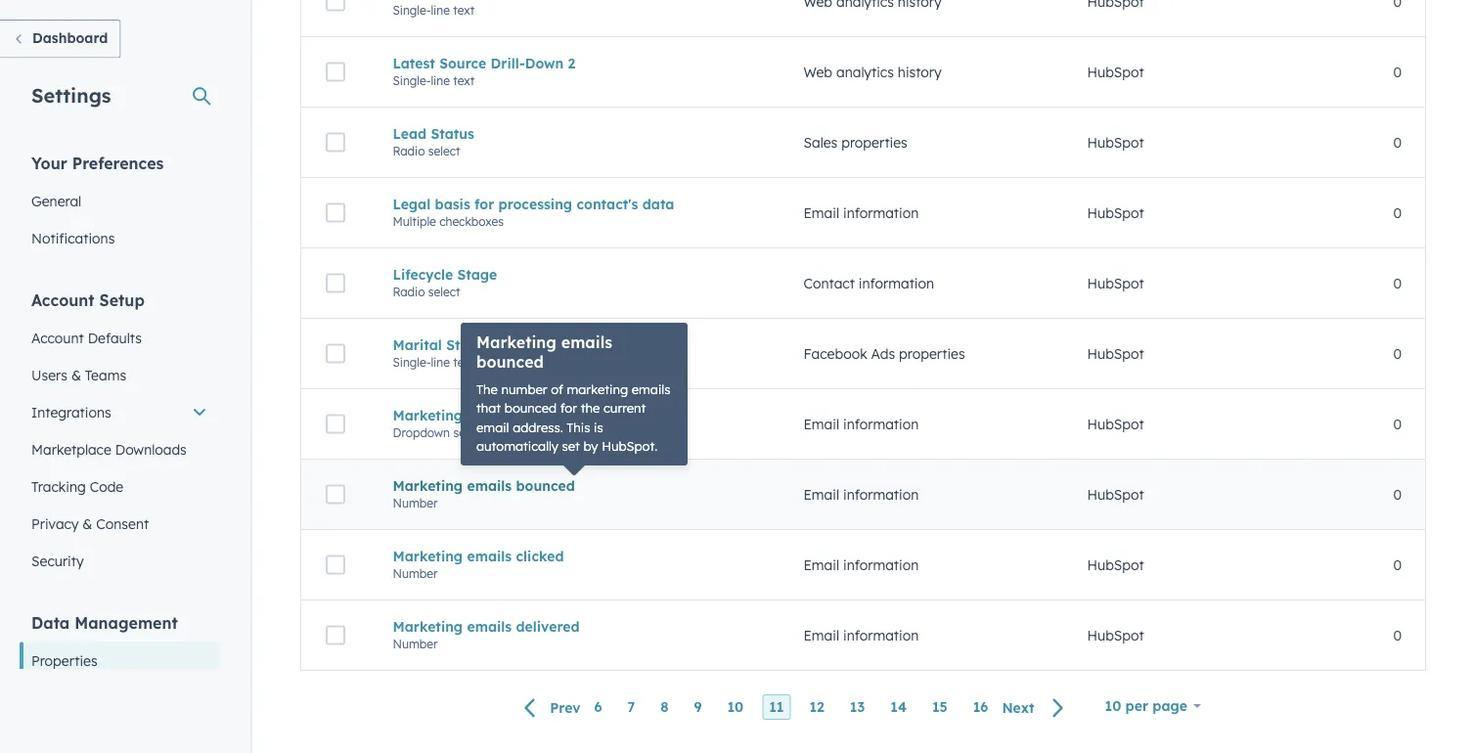 Task type: locate. For each thing, give the bounding box(es) containing it.
for up checkboxes
[[475, 195, 494, 213]]

1 vertical spatial radio
[[393, 284, 425, 299]]

marital
[[393, 336, 442, 353]]

number for marketing emails bounced
[[393, 496, 438, 510]]

2 vertical spatial select
[[453, 425, 485, 440]]

3 0 from the top
[[1394, 204, 1402, 221]]

marketing up number
[[476, 333, 557, 352]]

account defaults
[[31, 329, 142, 346]]

single- down marital
[[393, 355, 431, 370]]

0 vertical spatial line
[[431, 3, 450, 17]]

0 vertical spatial text
[[453, 3, 475, 17]]

lead
[[393, 125, 427, 142]]

account up users
[[31, 329, 84, 346]]

bounced down number
[[505, 400, 557, 416]]

hubspot for marital status
[[1088, 345, 1145, 362]]

line up source
[[431, 3, 450, 17]]

pagination navigation
[[513, 695, 1077, 721]]

radio for lifecycle
[[393, 284, 425, 299]]

2 text from the top
[[453, 73, 475, 88]]

1 vertical spatial line
[[431, 73, 450, 88]]

0 horizontal spatial 10
[[727, 699, 744, 716]]

hubspot for marketing email confirmation status
[[1088, 416, 1145, 433]]

number inside marketing emails delivered number
[[393, 637, 438, 651]]

1 horizontal spatial &
[[82, 515, 92, 532]]

emails inside marketing emails delivered number
[[467, 618, 512, 635]]

0 vertical spatial radio
[[393, 144, 425, 158]]

information for marketing email confirmation status
[[843, 416, 919, 433]]

0 vertical spatial bounced
[[476, 352, 544, 372]]

status right the lead
[[431, 125, 475, 142]]

0 vertical spatial select
[[428, 144, 460, 158]]

1 vertical spatial account
[[31, 329, 84, 346]]

marketing
[[476, 333, 557, 352], [393, 407, 463, 424], [393, 477, 463, 494], [393, 548, 463, 565], [393, 618, 463, 635]]

hubspot.
[[602, 438, 658, 454]]

& right users
[[71, 366, 81, 384]]

emails for marketing emails clicked
[[467, 548, 512, 565]]

emails inside marketing emails bounced number
[[467, 477, 512, 494]]

clicked
[[516, 548, 564, 565]]

9 hubspot from the top
[[1088, 627, 1145, 644]]

1 horizontal spatial for
[[560, 400, 577, 416]]

sales properties
[[804, 134, 908, 151]]

email for marketing email confirmation status
[[804, 416, 840, 433]]

1 vertical spatial text
[[453, 73, 475, 88]]

status inside marital status single-line text
[[446, 336, 490, 353]]

4 email information from the top
[[804, 556, 919, 574]]

marketing down dropdown
[[393, 477, 463, 494]]

email for legal basis for processing contact's data
[[804, 204, 840, 221]]

6 button
[[588, 695, 609, 720]]

2 email from the top
[[804, 416, 840, 433]]

select down lifecycle
[[428, 284, 460, 299]]

marketing inside the marketing email confirmation status dropdown select
[[393, 407, 463, 424]]

0 for marketing email confirmation status
[[1394, 416, 1402, 433]]

next button
[[995, 695, 1077, 721]]

marital status single-line text
[[393, 336, 490, 370]]

15 button
[[926, 695, 955, 720]]

latest
[[393, 55, 435, 72]]

10 inside popup button
[[1105, 698, 1122, 715]]

1 vertical spatial select
[[428, 284, 460, 299]]

& for privacy
[[82, 515, 92, 532]]

hubspot for lifecycle stage
[[1088, 275, 1145, 292]]

1 vertical spatial &
[[82, 515, 92, 532]]

account up account defaults
[[31, 290, 95, 310]]

email down 'that'
[[476, 419, 509, 435]]

0 horizontal spatial for
[[475, 195, 494, 213]]

2 number from the top
[[393, 566, 438, 581]]

emails inside marketing emails clicked number
[[467, 548, 512, 565]]

lifecycle stage radio select
[[393, 266, 497, 299]]

tracking code
[[31, 478, 124, 495]]

email information
[[804, 204, 919, 221], [804, 416, 919, 433], [804, 486, 919, 503], [804, 556, 919, 574], [804, 627, 919, 644]]

1 0 from the top
[[1394, 63, 1402, 80]]

legal basis for processing contact's data multiple checkboxes
[[393, 195, 675, 229]]

status
[[603, 407, 644, 424]]

prev
[[550, 699, 581, 716]]

single- up latest
[[393, 3, 431, 17]]

1 vertical spatial single-
[[393, 73, 431, 88]]

status inside lead status radio select
[[431, 125, 475, 142]]

9 0 from the top
[[1394, 627, 1402, 644]]

1 account from the top
[[31, 290, 95, 310]]

processing
[[499, 195, 573, 213]]

2 0 from the top
[[1394, 134, 1402, 151]]

email information for marketing emails bounced
[[804, 486, 919, 503]]

1 vertical spatial bounced
[[505, 400, 557, 416]]

select inside lead status radio select
[[428, 144, 460, 158]]

7 button
[[621, 695, 642, 720]]

6 0 from the top
[[1394, 416, 1402, 433]]

properties
[[31, 652, 97, 669]]

information for marketing emails delivered
[[843, 627, 919, 644]]

2 radio from the top
[[393, 284, 425, 299]]

bounced inside marketing emails bounced number
[[516, 477, 575, 494]]

select down 'that'
[[453, 425, 485, 440]]

properties
[[842, 134, 908, 151], [899, 345, 965, 362]]

preferences
[[72, 153, 164, 173]]

10 button
[[721, 695, 751, 720]]

your
[[31, 153, 67, 173]]

email for marketing emails delivered
[[804, 627, 840, 644]]

marketing email confirmation status dropdown select
[[393, 407, 644, 440]]

marketplace downloads link
[[20, 431, 219, 468]]

1 text from the top
[[453, 3, 475, 17]]

0 vertical spatial &
[[71, 366, 81, 384]]

single- down latest
[[393, 73, 431, 88]]

line down marital
[[431, 355, 450, 370]]

0 for lifecycle stage
[[1394, 275, 1402, 292]]

10 inside button
[[727, 699, 744, 716]]

select inside lifecycle stage radio select
[[428, 284, 460, 299]]

&
[[71, 366, 81, 384], [82, 515, 92, 532]]

the
[[581, 400, 600, 416]]

account
[[31, 290, 95, 310], [31, 329, 84, 346]]

5 0 from the top
[[1394, 345, 1402, 362]]

3 email from the top
[[804, 486, 840, 503]]

contact information
[[804, 275, 934, 292]]

email information for marketing emails delivered
[[804, 627, 919, 644]]

security link
[[20, 543, 219, 580]]

radio down lifecycle
[[393, 284, 425, 299]]

confirmation
[[509, 407, 598, 424]]

of
[[551, 381, 563, 397]]

marketing up dropdown
[[393, 407, 463, 424]]

2 single- from the top
[[393, 73, 431, 88]]

& inside users & teams 'link'
[[71, 366, 81, 384]]

marketing inside marketing emails clicked number
[[393, 548, 463, 565]]

0 for marital status
[[1394, 345, 1402, 362]]

2 email information from the top
[[804, 416, 919, 433]]

emails up current
[[632, 381, 671, 397]]

6
[[594, 699, 602, 716]]

bounced for marketing emails bounced number
[[516, 477, 575, 494]]

7 0 from the top
[[1394, 486, 1402, 503]]

12 button
[[803, 695, 831, 720]]

emails left clicked
[[467, 548, 512, 565]]

general link
[[20, 182, 219, 220]]

3 email information from the top
[[804, 486, 919, 503]]

legal basis for processing contact's data button
[[393, 195, 757, 213]]

marketing emails delivered button
[[393, 618, 757, 635]]

3 line from the top
[[431, 355, 450, 370]]

integrations
[[31, 404, 111, 421]]

select
[[428, 144, 460, 158], [428, 284, 460, 299], [453, 425, 485, 440]]

10 left per at the right bottom of page
[[1105, 698, 1122, 715]]

2 account from the top
[[31, 329, 84, 346]]

marketing inside marketing emails delivered number
[[393, 618, 463, 635]]

marketing for marketing emails delivered
[[393, 618, 463, 635]]

single-line text
[[393, 3, 475, 17]]

emails down automatically
[[467, 477, 512, 494]]

0 vertical spatial properties
[[842, 134, 908, 151]]

checkboxes
[[439, 214, 504, 229]]

3 number from the top
[[393, 637, 438, 651]]

tracking code link
[[20, 468, 219, 505]]

security
[[31, 552, 84, 569]]

marketing emails bounced button
[[393, 477, 757, 494]]

users & teams
[[31, 366, 126, 384]]

emails for marketing emails bounced
[[467, 477, 512, 494]]

hubspot for latest source drill-down 2
[[1088, 63, 1145, 80]]

1 horizontal spatial 10
[[1105, 698, 1122, 715]]

7
[[628, 699, 635, 716]]

0 vertical spatial single-
[[393, 3, 431, 17]]

email down the
[[467, 407, 505, 424]]

properties link
[[20, 642, 219, 680]]

single-
[[393, 3, 431, 17], [393, 73, 431, 88], [393, 355, 431, 370]]

integrations button
[[20, 394, 219, 431]]

1 email information from the top
[[804, 204, 919, 221]]

marketing down marketing emails bounced number
[[393, 548, 463, 565]]

6 hubspot from the top
[[1088, 416, 1145, 433]]

10 right 9
[[727, 699, 744, 716]]

bounced down set
[[516, 477, 575, 494]]

select for stage
[[428, 284, 460, 299]]

lead status radio select
[[393, 125, 475, 158]]

0 vertical spatial status
[[431, 125, 475, 142]]

general
[[31, 192, 81, 209]]

3 single- from the top
[[393, 355, 431, 370]]

0 for marketing emails clicked
[[1394, 556, 1402, 574]]

1 email from the top
[[804, 204, 840, 221]]

latest source drill-down 2 single-line text
[[393, 55, 576, 88]]

hubspot
[[1088, 63, 1145, 80], [1088, 134, 1145, 151], [1088, 204, 1145, 221], [1088, 275, 1145, 292], [1088, 345, 1145, 362], [1088, 416, 1145, 433], [1088, 486, 1145, 503], [1088, 556, 1145, 574], [1088, 627, 1145, 644]]

setup
[[99, 290, 145, 310]]

your preferences
[[31, 153, 164, 173]]

history
[[898, 63, 942, 80]]

13 button
[[843, 695, 872, 720]]

line inside latest source drill-down 2 single-line text
[[431, 73, 450, 88]]

emails left delivered
[[467, 618, 512, 635]]

hubspot for marketing emails delivered
[[1088, 627, 1145, 644]]

emails
[[561, 333, 613, 352], [632, 381, 671, 397], [467, 477, 512, 494], [467, 548, 512, 565], [467, 618, 512, 635]]

for up this
[[560, 400, 577, 416]]

5 email from the top
[[804, 627, 840, 644]]

select up basis
[[428, 144, 460, 158]]

number inside marketing emails clicked number
[[393, 566, 438, 581]]

status up the
[[446, 336, 490, 353]]

bounced up number
[[476, 352, 544, 372]]

for
[[475, 195, 494, 213], [560, 400, 577, 416]]

& for users
[[71, 366, 81, 384]]

radio down the lead
[[393, 144, 425, 158]]

& inside privacy & consent link
[[82, 515, 92, 532]]

4 hubspot from the top
[[1088, 275, 1145, 292]]

0 vertical spatial for
[[475, 195, 494, 213]]

2 line from the top
[[431, 73, 450, 88]]

2 vertical spatial single-
[[393, 355, 431, 370]]

marketing emails bounced number
[[393, 477, 575, 510]]

marketing for marketing emails clicked
[[393, 548, 463, 565]]

5 email information from the top
[[804, 627, 919, 644]]

1 radio from the top
[[393, 144, 425, 158]]

radio inside lifecycle stage radio select
[[393, 284, 425, 299]]

0 vertical spatial account
[[31, 290, 95, 310]]

7 hubspot from the top
[[1088, 486, 1145, 503]]

5 hubspot from the top
[[1088, 345, 1145, 362]]

3 text from the top
[[453, 355, 475, 370]]

1 vertical spatial status
[[446, 336, 490, 353]]

information for legal basis for processing contact's data
[[843, 204, 919, 221]]

0 vertical spatial number
[[393, 496, 438, 510]]

properties right ads on the top right of the page
[[899, 345, 965, 362]]

properties right sales
[[842, 134, 908, 151]]

1 hubspot from the top
[[1088, 63, 1145, 80]]

text
[[453, 3, 475, 17], [453, 73, 475, 88], [453, 355, 475, 370]]

current
[[604, 400, 646, 416]]

information for lifecycle stage
[[859, 275, 934, 292]]

marketing inside marketing emails bounced number
[[393, 477, 463, 494]]

2 vertical spatial line
[[431, 355, 450, 370]]

1 number from the top
[[393, 496, 438, 510]]

users & teams link
[[20, 357, 219, 394]]

2 hubspot from the top
[[1088, 134, 1145, 151]]

0 horizontal spatial &
[[71, 366, 81, 384]]

8 hubspot from the top
[[1088, 556, 1145, 574]]

line down source
[[431, 73, 450, 88]]

this
[[567, 419, 590, 435]]

2 vertical spatial number
[[393, 637, 438, 651]]

radio inside lead status radio select
[[393, 144, 425, 158]]

number inside marketing emails bounced number
[[393, 496, 438, 510]]

account for account setup
[[31, 290, 95, 310]]

down
[[525, 55, 564, 72]]

3 hubspot from the top
[[1088, 204, 1145, 221]]

2 vertical spatial text
[[453, 355, 475, 370]]

4 email from the top
[[804, 556, 840, 574]]

line
[[431, 3, 450, 17], [431, 73, 450, 88], [431, 355, 450, 370]]

1 vertical spatial number
[[393, 566, 438, 581]]

& right the privacy
[[82, 515, 92, 532]]

email
[[467, 407, 505, 424], [476, 419, 509, 435]]

dashboard
[[32, 29, 108, 46]]

email for marketing emails bounced
[[804, 486, 840, 503]]

text inside marital status single-line text
[[453, 355, 475, 370]]

4 0 from the top
[[1394, 275, 1402, 292]]

next
[[1002, 699, 1035, 716]]

prev button
[[513, 695, 588, 721]]

0
[[1394, 63, 1402, 80], [1394, 134, 1402, 151], [1394, 204, 1402, 221], [1394, 275, 1402, 292], [1394, 345, 1402, 362], [1394, 416, 1402, 433], [1394, 486, 1402, 503], [1394, 556, 1402, 574], [1394, 627, 1402, 644]]

tab panel
[[285, 0, 1442, 742]]

radio
[[393, 144, 425, 158], [393, 284, 425, 299]]

account defaults link
[[20, 319, 219, 357]]

marketing down marketing emails clicked number
[[393, 618, 463, 635]]

defaults
[[88, 329, 142, 346]]

8 0 from the top
[[1394, 556, 1402, 574]]

2 vertical spatial bounced
[[516, 477, 575, 494]]

1 vertical spatial for
[[560, 400, 577, 416]]

10 for 10 per page
[[1105, 698, 1122, 715]]



Task type: vqa. For each thing, say whether or not it's contained in the screenshot.


Task type: describe. For each thing, give the bounding box(es) containing it.
marketing emails clicked number
[[393, 548, 564, 581]]

marketing
[[567, 381, 628, 397]]

0 for marketing emails bounced
[[1394, 486, 1402, 503]]

1 single- from the top
[[393, 3, 431, 17]]

status for marital status
[[446, 336, 490, 353]]

management
[[75, 613, 178, 633]]

16
[[973, 699, 989, 716]]

0 for marketing emails delivered
[[1394, 627, 1402, 644]]

line inside marital status single-line text
[[431, 355, 450, 370]]

0 for latest source drill-down 2
[[1394, 63, 1402, 80]]

that
[[476, 400, 501, 416]]

data management element
[[20, 612, 219, 753]]

marketing emails bounced tooltip
[[461, 323, 688, 466]]

legal
[[393, 195, 431, 213]]

email inside the marketing email confirmation status dropdown select
[[467, 407, 505, 424]]

bounced for marketing emails bounced the number of marketing emails that bounced for the current email address. this is automatically set by hubspot.
[[476, 352, 544, 372]]

13
[[850, 699, 865, 716]]

tab panel containing latest source drill-down 2
[[285, 0, 1442, 742]]

ads
[[871, 345, 895, 362]]

marketing emails bounced the number of marketing emails that bounced for the current email address. this is automatically set by hubspot.
[[476, 333, 671, 454]]

marketing for marketing email confirmation status
[[393, 407, 463, 424]]

marketplace downloads
[[31, 441, 187, 458]]

facebook
[[804, 345, 868, 362]]

10 for 10
[[727, 699, 744, 716]]

automatically
[[476, 438, 559, 454]]

facebook ads properties
[[804, 345, 965, 362]]

analytics
[[837, 63, 894, 80]]

number for marketing emails clicked
[[393, 566, 438, 581]]

the
[[476, 381, 498, 397]]

2
[[568, 55, 576, 72]]

for inside marketing emails bounced the number of marketing emails that bounced for the current email address. this is automatically set by hubspot.
[[560, 400, 577, 416]]

emails up 'marketing'
[[561, 333, 613, 352]]

is
[[594, 419, 603, 435]]

set
[[562, 438, 580, 454]]

marketing inside marketing emails bounced the number of marketing emails that bounced for the current email address. this is automatically set by hubspot.
[[476, 333, 557, 352]]

11
[[769, 699, 784, 716]]

lifecycle
[[393, 266, 453, 283]]

notifications link
[[20, 220, 219, 257]]

dropdown
[[393, 425, 450, 440]]

lifecycle stage button
[[393, 266, 757, 283]]

marketing emails delivered number
[[393, 618, 580, 651]]

hubspot for marketing emails bounced
[[1088, 486, 1145, 503]]

dashboard link
[[0, 20, 121, 58]]

number for marketing emails delivered
[[393, 637, 438, 651]]

privacy
[[31, 515, 79, 532]]

marketing emails clicked button
[[393, 548, 757, 565]]

10 per page
[[1105, 698, 1188, 715]]

emails for marketing emails delivered
[[467, 618, 512, 635]]

privacy & consent
[[31, 515, 149, 532]]

code
[[90, 478, 124, 495]]

marketing for marketing emails bounced
[[393, 477, 463, 494]]

0 for legal basis for processing contact's data
[[1394, 204, 1402, 221]]

14 button
[[884, 695, 914, 720]]

0 for lead status
[[1394, 134, 1402, 151]]

marital status button
[[393, 336, 757, 353]]

information for marketing emails clicked
[[843, 556, 919, 574]]

information for marketing emails bounced
[[843, 486, 919, 503]]

email inside marketing emails bounced the number of marketing emails that bounced for the current email address. this is automatically set by hubspot.
[[476, 419, 509, 435]]

sales
[[804, 134, 838, 151]]

9 button
[[687, 695, 709, 720]]

contact
[[804, 275, 855, 292]]

users
[[31, 366, 67, 384]]

number
[[501, 381, 548, 397]]

per
[[1126, 698, 1149, 715]]

lead status button
[[393, 125, 757, 142]]

select for status
[[428, 144, 460, 158]]

select inside the marketing email confirmation status dropdown select
[[453, 425, 485, 440]]

radio for lead
[[393, 144, 425, 158]]

9
[[694, 699, 702, 716]]

email information for marketing emails clicked
[[804, 556, 919, 574]]

12
[[810, 699, 825, 716]]

1 vertical spatial properties
[[899, 345, 965, 362]]

text inside latest source drill-down 2 single-line text
[[453, 73, 475, 88]]

account for account defaults
[[31, 329, 84, 346]]

data
[[643, 195, 675, 213]]

address.
[[513, 419, 563, 435]]

email information for legal basis for processing contact's data
[[804, 204, 919, 221]]

your preferences element
[[20, 152, 219, 257]]

marketplace
[[31, 441, 111, 458]]

settings
[[31, 83, 111, 107]]

hubspot for lead status
[[1088, 134, 1145, 151]]

10 per page button
[[1092, 687, 1214, 726]]

multiple
[[393, 214, 436, 229]]

11 button
[[762, 695, 791, 720]]

email information for marketing email confirmation status
[[804, 416, 919, 433]]

contact's
[[577, 195, 638, 213]]

basis
[[435, 195, 470, 213]]

15
[[932, 699, 948, 716]]

16 button
[[966, 695, 995, 720]]

1 line from the top
[[431, 3, 450, 17]]

email for marketing emails clicked
[[804, 556, 840, 574]]

status for lead status
[[431, 125, 475, 142]]

8
[[661, 699, 669, 716]]

notifications
[[31, 229, 115, 247]]

privacy & consent link
[[20, 505, 219, 543]]

for inside legal basis for processing contact's data multiple checkboxes
[[475, 195, 494, 213]]

single- inside marital status single-line text
[[393, 355, 431, 370]]

hubspot for marketing emails clicked
[[1088, 556, 1145, 574]]

latest source drill-down 2 button
[[393, 55, 757, 72]]

single- inside latest source drill-down 2 single-line text
[[393, 73, 431, 88]]

page
[[1153, 698, 1188, 715]]

account setup element
[[20, 289, 219, 580]]

by
[[584, 438, 598, 454]]

8 button
[[654, 695, 676, 720]]

consent
[[96, 515, 149, 532]]

marketing email confirmation status button
[[393, 407, 757, 424]]

hubspot for legal basis for processing contact's data
[[1088, 204, 1145, 221]]

source
[[439, 55, 487, 72]]



